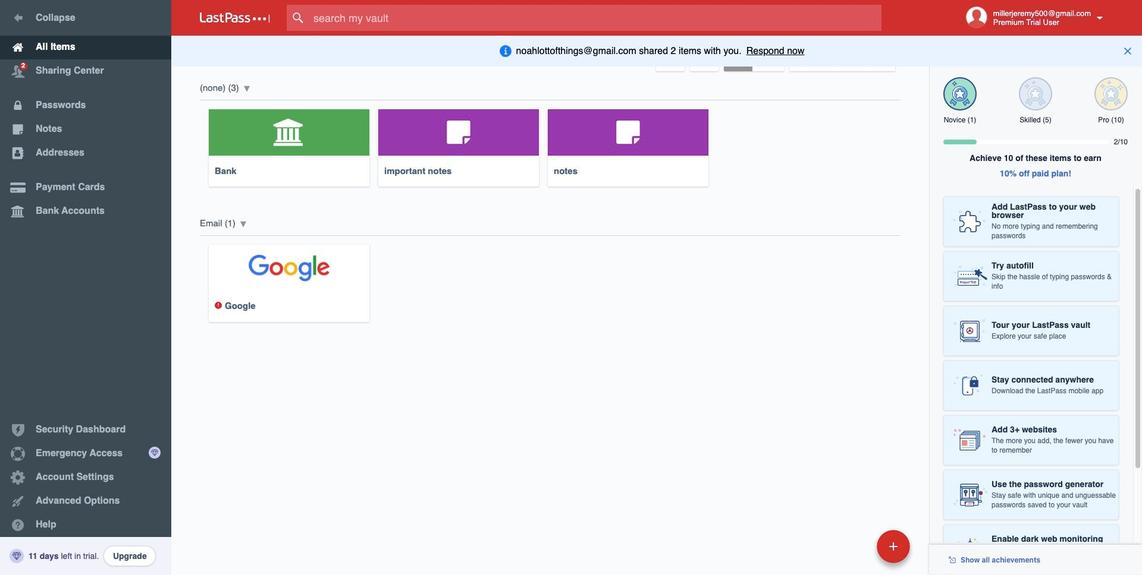 Task type: describe. For each thing, give the bounding box(es) containing it.
vault options navigation
[[171, 36, 929, 71]]

Search search field
[[287, 5, 905, 31]]

new item element
[[795, 530, 914, 564]]

lastpass image
[[200, 12, 270, 23]]



Task type: locate. For each thing, give the bounding box(es) containing it.
new item navigation
[[795, 527, 917, 576]]

search my vault text field
[[287, 5, 905, 31]]

main navigation navigation
[[0, 0, 171, 576]]



